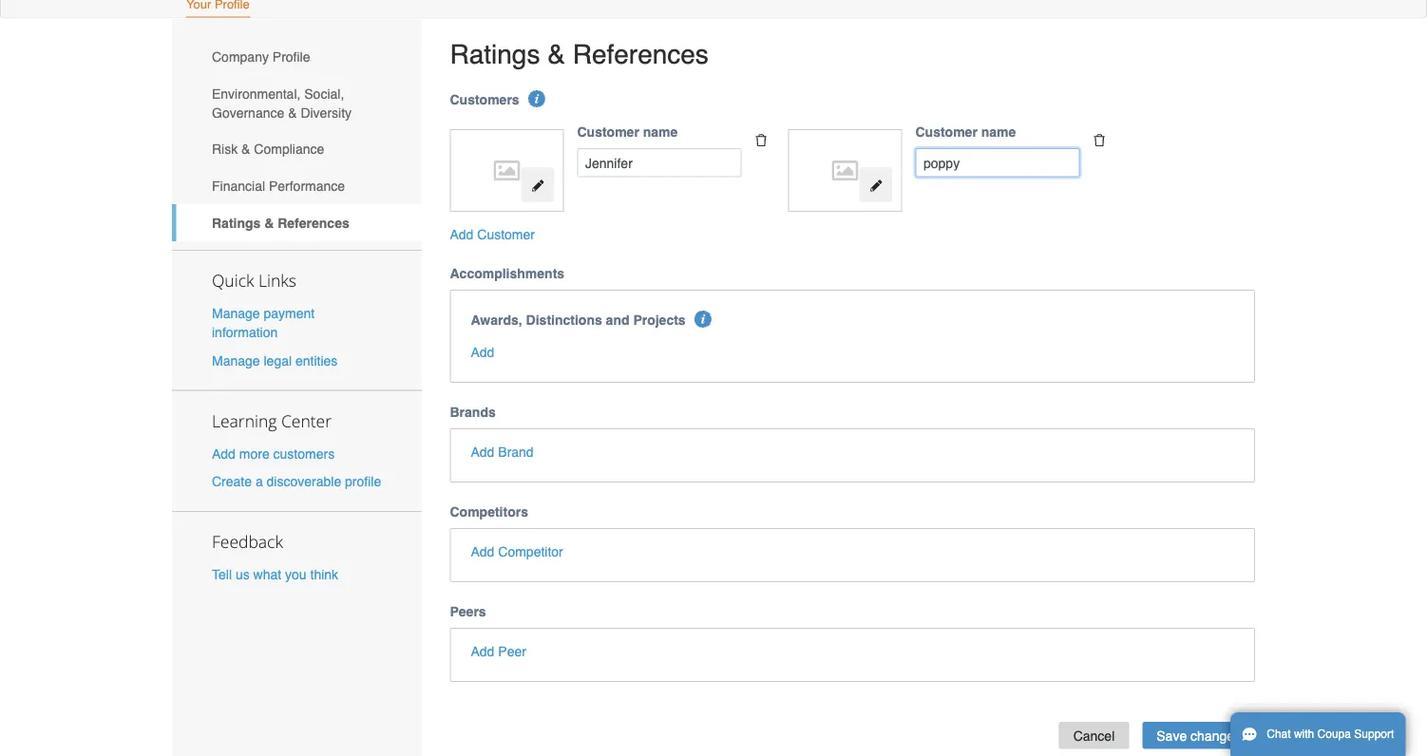 Task type: vqa. For each thing, say whether or not it's contained in the screenshot.
Fiscal Representatives 'link'
no



Task type: locate. For each thing, give the bounding box(es) containing it.
save changes button
[[1143, 722, 1256, 750]]

name for first change image from left
[[643, 125, 678, 140]]

2 change image image from the left
[[870, 179, 883, 192]]

customer name
[[577, 125, 678, 140], [916, 125, 1016, 140]]

&
[[548, 39, 565, 69], [288, 105, 297, 120], [242, 142, 250, 157], [264, 215, 274, 230]]

0 horizontal spatial change image image
[[531, 179, 544, 192]]

1 horizontal spatial additional information image
[[695, 311, 712, 328]]

2 horizontal spatial customer
[[916, 125, 978, 140]]

2 logo image from the left
[[798, 139, 893, 202]]

create
[[212, 474, 252, 489]]

1 horizontal spatial logo image
[[798, 139, 893, 202]]

0 horizontal spatial customer
[[477, 227, 535, 242]]

customers
[[450, 92, 520, 107]]

ratings down financial
[[212, 215, 261, 230]]

entities
[[296, 353, 338, 368]]

add inside "add brand" button
[[471, 445, 495, 460]]

1 vertical spatial ratings
[[212, 215, 261, 230]]

1 name from the left
[[643, 125, 678, 140]]

ratings up customers
[[450, 39, 540, 69]]

add competitor button
[[471, 543, 563, 562]]

1 customer name text field from the left
[[577, 148, 742, 177]]

manage down information
[[212, 353, 260, 368]]

2 name from the left
[[982, 125, 1016, 140]]

customer for customer name text box associated with logo for first change image from left
[[577, 125, 640, 140]]

manage up information
[[212, 306, 260, 321]]

0 horizontal spatial name
[[643, 125, 678, 140]]

add inside 'add competitor' button
[[471, 545, 495, 560]]

0 horizontal spatial additional information image
[[528, 90, 546, 107]]

changes
[[1191, 728, 1241, 744]]

logo image
[[460, 139, 554, 202], [798, 139, 893, 202]]

add customer
[[450, 227, 535, 242]]

additional information image for awards, distinctions and projects
[[695, 311, 712, 328]]

manage
[[212, 306, 260, 321], [212, 353, 260, 368]]

save changes
[[1157, 728, 1241, 744]]

1 vertical spatial manage
[[212, 353, 260, 368]]

manage inside manage payment information
[[212, 306, 260, 321]]

customer
[[577, 125, 640, 140], [916, 125, 978, 140], [477, 227, 535, 242]]

& inside the environmental, social, governance & diversity
[[288, 105, 297, 120]]

0 horizontal spatial ratings
[[212, 215, 261, 230]]

1 horizontal spatial customer name
[[916, 125, 1016, 140]]

0 horizontal spatial ratings & references
[[212, 215, 350, 230]]

think
[[310, 567, 338, 582]]

links
[[259, 270, 296, 292]]

change image image
[[531, 179, 544, 192], [870, 179, 883, 192]]

add brand button
[[471, 443, 534, 462]]

awards,
[[471, 313, 522, 328]]

1 manage from the top
[[212, 306, 260, 321]]

0 vertical spatial ratings & references
[[450, 39, 709, 69]]

0 horizontal spatial logo image
[[460, 139, 554, 202]]

0 vertical spatial ratings
[[450, 39, 540, 69]]

what
[[253, 567, 281, 582]]

add inside add peer button
[[471, 644, 495, 660]]

learning center
[[212, 410, 332, 432]]

customer for logo associated with second change image customer name text box
[[916, 125, 978, 140]]

ratings & references
[[450, 39, 709, 69], [212, 215, 350, 230]]

tell
[[212, 567, 232, 582]]

0 horizontal spatial references
[[278, 215, 350, 230]]

1 customer name from the left
[[577, 125, 678, 140]]

add peer button
[[471, 642, 526, 662]]

1 vertical spatial additional information image
[[695, 311, 712, 328]]

customer inside button
[[477, 227, 535, 242]]

add inside add customer button
[[450, 227, 474, 242]]

company profile link
[[172, 38, 422, 75]]

additional information image
[[528, 90, 546, 107], [695, 311, 712, 328]]

risk & compliance
[[212, 142, 324, 157]]

add down competitors
[[471, 545, 495, 560]]

add up create
[[212, 446, 236, 461]]

0 horizontal spatial customer name text field
[[577, 148, 742, 177]]

1 horizontal spatial change image image
[[870, 179, 883, 192]]

competitors
[[450, 505, 528, 520]]

1 horizontal spatial references
[[573, 39, 709, 69]]

1 logo image from the left
[[460, 139, 554, 202]]

0 vertical spatial additional information image
[[528, 90, 546, 107]]

name
[[643, 125, 678, 140], [982, 125, 1016, 140]]

1 horizontal spatial customer
[[577, 125, 640, 140]]

competitor
[[498, 545, 563, 560]]

add left peer at the left of the page
[[471, 644, 495, 660]]

add competitor
[[471, 545, 563, 560]]

save
[[1157, 728, 1187, 744]]

diversity
[[301, 105, 352, 120]]

add up accomplishments
[[450, 227, 474, 242]]

2 customer name from the left
[[916, 125, 1016, 140]]

1 vertical spatial references
[[278, 215, 350, 230]]

create a discoverable profile
[[212, 474, 381, 489]]

ratings
[[450, 39, 540, 69], [212, 215, 261, 230]]

add left brand at left bottom
[[471, 445, 495, 460]]

0 horizontal spatial customer name
[[577, 125, 678, 140]]

add down awards,
[[471, 345, 495, 360]]

1 horizontal spatial customer name text field
[[916, 148, 1080, 177]]

0 vertical spatial manage
[[212, 306, 260, 321]]

references
[[573, 39, 709, 69], [278, 215, 350, 230]]

logo image for first change image from left
[[460, 139, 554, 202]]

Customer name text field
[[577, 148, 742, 177], [916, 148, 1080, 177]]

accomplishments
[[450, 266, 565, 281]]

learning
[[212, 410, 277, 432]]

chat with coupa support
[[1267, 728, 1395, 741]]

add for add brand
[[471, 445, 495, 460]]

distinctions
[[526, 313, 602, 328]]

add
[[450, 227, 474, 242], [471, 345, 495, 360], [471, 445, 495, 460], [212, 446, 236, 461], [471, 545, 495, 560], [471, 644, 495, 660]]

projects
[[633, 313, 686, 328]]

2 manage from the top
[[212, 353, 260, 368]]

1 horizontal spatial ratings
[[450, 39, 540, 69]]

0 vertical spatial references
[[573, 39, 709, 69]]

add brand
[[471, 445, 534, 460]]

additional information image right the projects at the left of page
[[695, 311, 712, 328]]

additional information image right customers
[[528, 90, 546, 107]]

1 horizontal spatial name
[[982, 125, 1016, 140]]

brand
[[498, 445, 534, 460]]

add more customers link
[[212, 446, 335, 461]]

quick
[[212, 270, 254, 292]]

social,
[[304, 86, 344, 101]]

2 customer name text field from the left
[[916, 148, 1080, 177]]



Task type: describe. For each thing, give the bounding box(es) containing it.
governance
[[212, 105, 284, 120]]

information
[[212, 325, 278, 340]]

financial
[[212, 178, 265, 194]]

awards, distinctions and projects
[[471, 313, 686, 328]]

compliance
[[254, 142, 324, 157]]

and
[[606, 313, 630, 328]]

customers
[[273, 446, 335, 461]]

tell us what you think
[[212, 567, 338, 582]]

peer
[[498, 644, 526, 660]]

manage payment information
[[212, 306, 315, 340]]

company profile
[[212, 49, 310, 64]]

name for second change image
[[982, 125, 1016, 140]]

a
[[256, 474, 263, 489]]

add for add competitor
[[471, 545, 495, 560]]

manage legal entities
[[212, 353, 338, 368]]

with
[[1294, 728, 1315, 741]]

discoverable
[[267, 474, 341, 489]]

you
[[285, 567, 307, 582]]

support
[[1355, 728, 1395, 741]]

profile
[[273, 49, 310, 64]]

chat
[[1267, 728, 1291, 741]]

add more customers
[[212, 446, 335, 461]]

add for add peer
[[471, 644, 495, 660]]

quick links
[[212, 270, 296, 292]]

more
[[239, 446, 270, 461]]

add peer
[[471, 644, 526, 660]]

customer name for first change image from left
[[577, 125, 678, 140]]

chat with coupa support button
[[1231, 713, 1406, 757]]

customer name for second change image
[[916, 125, 1016, 140]]

us
[[236, 567, 250, 582]]

environmental,
[[212, 86, 301, 101]]

manage for manage payment information
[[212, 306, 260, 321]]

customer name text field for logo for first change image from left
[[577, 148, 742, 177]]

add for add
[[471, 345, 495, 360]]

add for add customer
[[450, 227, 474, 242]]

manage payment information link
[[212, 306, 315, 340]]

environmental, social, governance & diversity
[[212, 86, 352, 120]]

cancel link
[[1059, 722, 1129, 750]]

coupa
[[1318, 728, 1352, 741]]

payment
[[264, 306, 315, 321]]

risk
[[212, 142, 238, 157]]

customer name text field for logo associated with second change image
[[916, 148, 1080, 177]]

cancel
[[1074, 728, 1115, 744]]

company
[[212, 49, 269, 64]]

financial performance link
[[172, 168, 422, 204]]

financial performance
[[212, 178, 345, 194]]

logo image for second change image
[[798, 139, 893, 202]]

performance
[[269, 178, 345, 194]]

risk & compliance link
[[172, 131, 422, 168]]

add for add more customers
[[212, 446, 236, 461]]

peers
[[450, 604, 486, 620]]

1 change image image from the left
[[531, 179, 544, 192]]

add button
[[471, 343, 495, 362]]

manage legal entities link
[[212, 353, 338, 368]]

additional information image for customers
[[528, 90, 546, 107]]

center
[[281, 410, 332, 432]]

environmental, social, governance & diversity link
[[172, 75, 422, 131]]

manage for manage legal entities
[[212, 353, 260, 368]]

legal
[[264, 353, 292, 368]]

create a discoverable profile link
[[212, 474, 381, 489]]

profile
[[345, 474, 381, 489]]

1 horizontal spatial ratings & references
[[450, 39, 709, 69]]

feedback
[[212, 531, 283, 553]]

add customer button
[[450, 225, 535, 244]]

brands
[[450, 405, 496, 420]]

tell us what you think button
[[212, 565, 338, 584]]

1 vertical spatial ratings & references
[[212, 215, 350, 230]]

ratings & references link
[[172, 204, 422, 241]]



